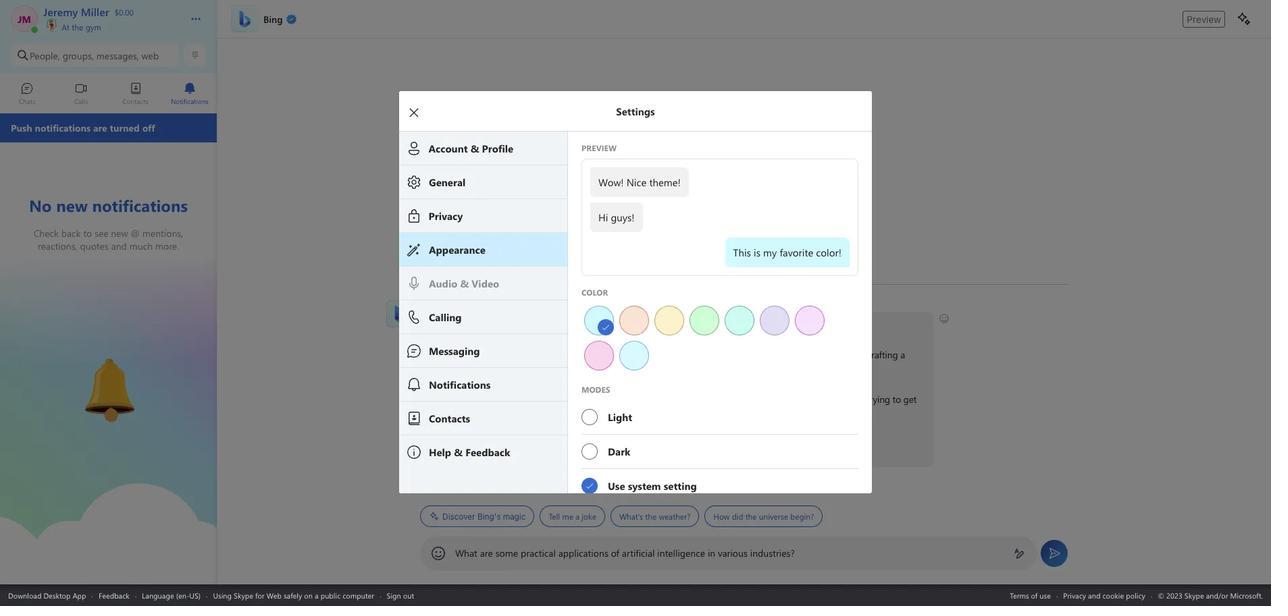 Task type: vqa. For each thing, say whether or not it's contained in the screenshot.
emergency
no



Task type: describe. For each thing, give the bounding box(es) containing it.
9:24
[[440, 300, 455, 311]]

artificial
[[622, 547, 655, 560]]

download desktop app
[[8, 591, 86, 601]]

tell me a joke
[[549, 511, 596, 522]]

you inside newtopic . and if you want to give me feedback, just report a concern. (openhands)
[[617, 438, 632, 451]]

!
[[491, 319, 494, 332]]

and
[[590, 438, 607, 451]]

(en-
[[176, 591, 189, 601]]

a inside newtopic . and if you want to give me feedback, just report a concern. (openhands)
[[788, 438, 792, 451]]

computer
[[343, 591, 374, 601]]

privacy and cookie policy
[[1063, 591, 1146, 601]]

ask
[[428, 349, 442, 361]]

what's
[[619, 511, 643, 522]]

Dark checkbox
[[581, 435, 859, 469]]

remember
[[559, 363, 601, 376]]

theme dialog
[[399, 91, 892, 607]]

are
[[480, 547, 493, 560]]

download
[[8, 591, 41, 601]]

at the gym
[[59, 22, 101, 32]]

better!
[[428, 408, 454, 421]]

using skype for web safely on a public computer
[[213, 591, 374, 601]]

story
[[428, 363, 448, 376]]

newtopic . and if you want to give me feedback, just report a concern. (openhands)
[[548, 437, 883, 451]]

privacy and cookie policy link
[[1063, 591, 1146, 601]]

tell
[[549, 511, 560, 522]]

ask me any type of question, like finding vegan restaurants in cambridge, itinerary for your trip to europe or drafting a story for curious kids. in groups, remember to mention me with @bing. i'm an ai preview, so i'm still learning. sometimes i might say something weird. don't get mad at me, i'm just trying to get better! if you want to start over, type
[[428, 349, 919, 451]]

me,
[[818, 393, 832, 406]]

give
[[667, 438, 684, 451]]

feedback
[[99, 591, 130, 601]]

Light checkbox
[[581, 401, 859, 434]]

to right trip
[[813, 349, 822, 361]]

0 horizontal spatial how
[[496, 319, 515, 332]]

safely
[[284, 591, 302, 601]]

sign
[[387, 591, 401, 601]]

sign out link
[[387, 591, 414, 601]]

today?
[[577, 319, 603, 332]]

of inside the ask me any type of question, like finding vegan restaurants in cambridge, itinerary for your trip to europe or drafting a story for curious kids. in groups, remember to mention me with @bing. i'm an ai preview, so i'm still learning. sometimes i might say something weird. don't get mad at me, i'm just trying to get better! if you want to start over, type
[[497, 349, 505, 361]]

sign out
[[387, 591, 414, 601]]

2 vertical spatial of
[[1031, 591, 1038, 601]]

feedback,
[[702, 438, 741, 451]]

if
[[428, 438, 433, 451]]

applications
[[558, 547, 609, 560]]

the for at
[[72, 22, 83, 32]]

how did the universe begin? button
[[705, 506, 823, 528]]

out
[[403, 591, 414, 601]]

2 i'm from the left
[[513, 393, 525, 406]]

drafting
[[866, 349, 898, 361]]

trip
[[797, 349, 811, 361]]

groups, inside the ask me any type of question, like finding vegan restaurants in cambridge, itinerary for your trip to europe or drafting a story for curious kids. in groups, remember to mention me with @bing. i'm an ai preview, so i'm still learning. sometimes i might say something weird. don't get mad at me, i'm just trying to get better! if you want to start over, type
[[526, 363, 557, 376]]

learning.
[[543, 393, 578, 406]]

what are some practical applications of artificial intelligence in various industries?
[[455, 547, 795, 560]]

(openhands)
[[833, 437, 883, 450]]

just inside newtopic . and if you want to give me feedback, just report a concern. (openhands)
[[743, 438, 758, 451]]

over,
[[506, 438, 525, 451]]

me left with
[[651, 363, 664, 376]]

discover bing's magic
[[442, 512, 526, 522]]

what
[[455, 547, 477, 560]]

newtopic
[[548, 438, 586, 451]]

to right trying
[[893, 393, 901, 406]]

weird.
[[720, 393, 744, 406]]

say
[[659, 393, 672, 406]]

cookie
[[1103, 591, 1124, 601]]

bing's
[[477, 512, 501, 522]]

people, groups, messages, web
[[30, 49, 159, 62]]

with
[[666, 363, 683, 376]]

bing, 9:24 am
[[420, 300, 470, 311]]

so
[[501, 393, 510, 406]]

! how can i help you today?
[[491, 319, 606, 332]]

can
[[518, 319, 532, 332]]

me inside tell me a joke button
[[562, 511, 573, 522]]

practical
[[521, 547, 556, 560]]

question,
[[507, 349, 544, 361]]

start
[[486, 438, 504, 451]]

language (en-us)
[[142, 591, 201, 601]]

various
[[718, 547, 748, 560]]

magic
[[503, 512, 526, 522]]

1 vertical spatial for
[[450, 363, 462, 376]]

to inside newtopic . and if you want to give me feedback, just report a concern. (openhands)
[[657, 438, 665, 451]]

mention
[[614, 363, 648, 376]]

tell me a joke button
[[540, 506, 605, 528]]

us)
[[189, 591, 201, 601]]

language (en-us) link
[[142, 591, 201, 601]]



Task type: locate. For each thing, give the bounding box(es) containing it.
in left various
[[708, 547, 715, 560]]

2 horizontal spatial i'm
[[835, 393, 847, 406]]

concern.
[[795, 438, 829, 451]]

for left the 'your'
[[762, 349, 774, 361]]

finding
[[563, 349, 591, 361]]

tab list
[[0, 76, 217, 113]]

@bing.
[[686, 363, 715, 376]]

just left the report
[[743, 438, 758, 451]]

policy
[[1126, 591, 1146, 601]]

the for what's
[[645, 511, 657, 522]]

in up with
[[668, 349, 675, 361]]

hey, this is
[[428, 319, 473, 332]]

still
[[528, 393, 541, 406]]

0 horizontal spatial groups,
[[63, 49, 94, 62]]

1 vertical spatial i
[[628, 393, 630, 406]]

to left give at the bottom
[[657, 438, 665, 451]]

1 vertical spatial groups,
[[526, 363, 557, 376]]

you inside the ask me any type of question, like finding vegan restaurants in cambridge, itinerary for your trip to europe or drafting a story for curious kids. in groups, remember to mention me with @bing. i'm an ai preview, so i'm still learning. sometimes i might say something weird. don't get mad at me, i'm just trying to get better! if you want to start over, type
[[435, 438, 450, 451]]

0 horizontal spatial get
[[771, 393, 784, 406]]

1 horizontal spatial the
[[645, 511, 657, 522]]

what's the weather?
[[619, 511, 691, 522]]

your
[[776, 349, 794, 361]]

did
[[732, 511, 743, 522]]

just inside the ask me any type of question, like finding vegan restaurants in cambridge, itinerary for your trip to europe or drafting a story for curious kids. in groups, remember to mention me with @bing. i'm an ai preview, so i'm still learning. sometimes i might say something weird. don't get mad at me, i'm just trying to get better! if you want to start over, type
[[850, 393, 864, 406]]

for
[[762, 349, 774, 361], [450, 363, 462, 376], [255, 591, 265, 601]]

on
[[304, 591, 313, 601]]

people,
[[30, 49, 60, 62]]

the right the did at the right
[[745, 511, 757, 522]]

1 horizontal spatial for
[[450, 363, 462, 376]]

1 horizontal spatial just
[[850, 393, 864, 406]]

i right can
[[534, 319, 537, 332]]

curious
[[464, 363, 493, 376]]

itinerary
[[727, 349, 760, 361]]

the right at
[[72, 22, 83, 32]]

1 want from the left
[[453, 438, 472, 451]]

get left mad
[[771, 393, 784, 406]]

for right "story"
[[450, 363, 462, 376]]

0 horizontal spatial i'm
[[428, 393, 440, 406]]

0 horizontal spatial of
[[497, 349, 505, 361]]

you right help
[[559, 319, 574, 332]]

0 vertical spatial in
[[668, 349, 675, 361]]

i left might
[[628, 393, 630, 406]]

in inside the ask me any type of question, like finding vegan restaurants in cambridge, itinerary for your trip to europe or drafting a story for curious kids. in groups, remember to mention me with @bing. i'm an ai preview, so i'm still learning. sometimes i might say something weird. don't get mad at me, i'm just trying to get better! if you want to start over, type
[[668, 349, 675, 361]]

of left use
[[1031, 591, 1038, 601]]

to left start
[[475, 438, 483, 451]]

bing,
[[420, 300, 438, 311]]

begin?
[[791, 511, 814, 522]]

0 horizontal spatial in
[[668, 349, 675, 361]]

Use system setting checkbox
[[581, 469, 859, 503]]

a right the report
[[788, 438, 792, 451]]

(smileeyes)
[[607, 318, 651, 331]]

how inside button
[[714, 511, 730, 522]]

0 horizontal spatial just
[[743, 438, 758, 451]]

universe
[[759, 511, 788, 522]]

preview
[[1187, 13, 1221, 25]]

terms of use link
[[1010, 591, 1051, 601]]

0 vertical spatial just
[[850, 393, 864, 406]]

me inside newtopic . and if you want to give me feedback, just report a concern. (openhands)
[[687, 438, 699, 451]]

of up the kids.
[[497, 349, 505, 361]]

a left joke
[[576, 511, 580, 522]]

to
[[813, 349, 822, 361], [604, 363, 612, 376], [893, 393, 901, 406], [475, 438, 483, 451], [657, 438, 665, 451]]

0 vertical spatial of
[[497, 349, 505, 361]]

and
[[1088, 591, 1101, 601]]

2 want from the left
[[634, 438, 654, 451]]

0 vertical spatial groups,
[[63, 49, 94, 62]]

2 vertical spatial for
[[255, 591, 265, 601]]

1 horizontal spatial groups,
[[526, 363, 557, 376]]

1 horizontal spatial how
[[714, 511, 730, 522]]

app
[[73, 591, 86, 601]]

1 horizontal spatial i
[[628, 393, 630, 406]]

1 horizontal spatial get
[[904, 393, 917, 406]]

feedback link
[[99, 591, 130, 601]]

0 vertical spatial i
[[534, 319, 537, 332]]

groups,
[[63, 49, 94, 62], [526, 363, 557, 376]]

the right what's
[[645, 511, 657, 522]]

how did the universe begin?
[[714, 511, 814, 522]]

type right over,
[[528, 438, 545, 451]]

sometimes
[[581, 393, 626, 406]]

1 vertical spatial of
[[611, 547, 619, 560]]

messages,
[[96, 49, 139, 62]]

any
[[460, 349, 474, 361]]

vegan
[[594, 349, 618, 361]]

3 i'm from the left
[[835, 393, 847, 406]]

1 vertical spatial just
[[743, 438, 758, 451]]

privacy
[[1063, 591, 1086, 601]]

a right drafting
[[901, 349, 905, 361]]

is
[[464, 319, 470, 332]]

don't
[[747, 393, 769, 406]]

0 horizontal spatial for
[[255, 591, 265, 601]]

me right give at the bottom
[[687, 438, 699, 451]]

0 horizontal spatial the
[[72, 22, 83, 32]]

want left start
[[453, 438, 472, 451]]

0 horizontal spatial want
[[453, 438, 472, 451]]

get right trying
[[904, 393, 917, 406]]

1 i'm from the left
[[428, 393, 440, 406]]

at the gym button
[[43, 19, 177, 32]]

download desktop app link
[[8, 591, 86, 601]]

public
[[321, 591, 341, 601]]

want inside the ask me any type of question, like finding vegan restaurants in cambridge, itinerary for your trip to europe or drafting a story for curious kids. in groups, remember to mention me with @bing. i'm an ai preview, so i'm still learning. sometimes i might say something weird. don't get mad at me, i'm just trying to get better! if you want to start over, type
[[453, 438, 472, 451]]

1 horizontal spatial type
[[528, 438, 545, 451]]

0 horizontal spatial you
[[435, 438, 450, 451]]

of left artificial
[[611, 547, 619, 560]]

people, groups, messages, web button
[[11, 43, 179, 68]]

2 get from the left
[[904, 393, 917, 406]]

a right on
[[315, 591, 319, 601]]

you right the "if"
[[435, 438, 450, 451]]

i'm right me,
[[835, 393, 847, 406]]

1 horizontal spatial in
[[708, 547, 715, 560]]

2 horizontal spatial the
[[745, 511, 757, 522]]

just
[[850, 393, 864, 406], [743, 438, 758, 451]]

mad
[[787, 393, 805, 406]]

intelligence
[[657, 547, 705, 560]]

how left the did at the right
[[714, 511, 730, 522]]

2 horizontal spatial for
[[762, 349, 774, 361]]

you right if
[[617, 438, 632, 451]]

.
[[586, 438, 588, 451]]

1 horizontal spatial of
[[611, 547, 619, 560]]

0 vertical spatial type
[[477, 349, 494, 361]]

a inside the ask me any type of question, like finding vegan restaurants in cambridge, itinerary for your trip to europe or drafting a story for curious kids. in groups, remember to mention me with @bing. i'm an ai preview, so i'm still learning. sometimes i might say something weird. don't get mad at me, i'm just trying to get better! if you want to start over, type
[[901, 349, 905, 361]]

groups, down at the gym
[[63, 49, 94, 62]]

in
[[516, 363, 524, 376]]

joke
[[582, 511, 596, 522]]

kids.
[[496, 363, 514, 376]]

skype
[[234, 591, 253, 601]]

wednesday, november 8, 2023 heading
[[420, 269, 1069, 293]]

1 get from the left
[[771, 393, 784, 406]]

1 vertical spatial type
[[528, 438, 545, 451]]

a inside tell me a joke button
[[576, 511, 580, 522]]

i
[[534, 319, 537, 332], [628, 393, 630, 406]]

0 vertical spatial for
[[762, 349, 774, 361]]

type up curious
[[477, 349, 494, 361]]

like
[[547, 349, 560, 361]]

how right !
[[496, 319, 515, 332]]

0 horizontal spatial i
[[534, 319, 537, 332]]

how
[[496, 319, 515, 332], [714, 511, 730, 522]]

some
[[496, 547, 518, 560]]

to down the "vegan"
[[604, 363, 612, 376]]

something
[[675, 393, 718, 406]]

europe
[[824, 349, 852, 361]]

i'm right so
[[513, 393, 525, 406]]

at
[[807, 393, 815, 406]]

you
[[559, 319, 574, 332], [435, 438, 450, 451], [617, 438, 632, 451]]

groups, down like
[[526, 363, 557, 376]]

i'm left an
[[428, 393, 440, 406]]

weather?
[[659, 511, 691, 522]]

discover
[[442, 512, 475, 522]]

me right tell
[[562, 511, 573, 522]]

want inside newtopic . and if you want to give me feedback, just report a concern. (openhands)
[[634, 438, 654, 451]]

at
[[62, 22, 70, 32]]

me
[[444, 349, 457, 361], [651, 363, 664, 376], [687, 438, 699, 451], [562, 511, 573, 522]]

want left give at the bottom
[[634, 438, 654, 451]]

1 horizontal spatial want
[[634, 438, 654, 451]]

2 horizontal spatial you
[[617, 438, 632, 451]]

2 horizontal spatial of
[[1031, 591, 1038, 601]]

this
[[447, 319, 462, 332]]

groups, inside 'button'
[[63, 49, 94, 62]]

an
[[442, 393, 452, 406]]

terms
[[1010, 591, 1029, 601]]

terms of use
[[1010, 591, 1051, 601]]

0 vertical spatial how
[[496, 319, 515, 332]]

want
[[453, 438, 472, 451], [634, 438, 654, 451]]

get
[[771, 393, 784, 406], [904, 393, 917, 406]]

restaurants
[[621, 349, 665, 361]]

industries?
[[750, 547, 795, 560]]

for left web
[[255, 591, 265, 601]]

what's the weather? button
[[611, 506, 699, 528]]

1 vertical spatial how
[[714, 511, 730, 522]]

preview,
[[466, 393, 498, 406]]

help
[[539, 319, 557, 332]]

if
[[609, 438, 614, 451]]

me left any
[[444, 349, 457, 361]]

Type a message text field
[[455, 547, 1003, 560]]

0 horizontal spatial type
[[477, 349, 494, 361]]

1 horizontal spatial i'm
[[513, 393, 525, 406]]

1 vertical spatial in
[[708, 547, 715, 560]]

i inside the ask me any type of question, like finding vegan restaurants in cambridge, itinerary for your trip to europe or drafting a story for curious kids. in groups, remember to mention me with @bing. i'm an ai preview, so i'm still learning. sometimes i might say something weird. don't get mad at me, i'm just trying to get better! if you want to start over, type
[[628, 393, 630, 406]]

or
[[855, 349, 864, 361]]

of
[[497, 349, 505, 361], [611, 547, 619, 560], [1031, 591, 1038, 601]]

just left trying
[[850, 393, 864, 406]]

1 horizontal spatial you
[[559, 319, 574, 332]]

cambridge,
[[678, 349, 724, 361]]



